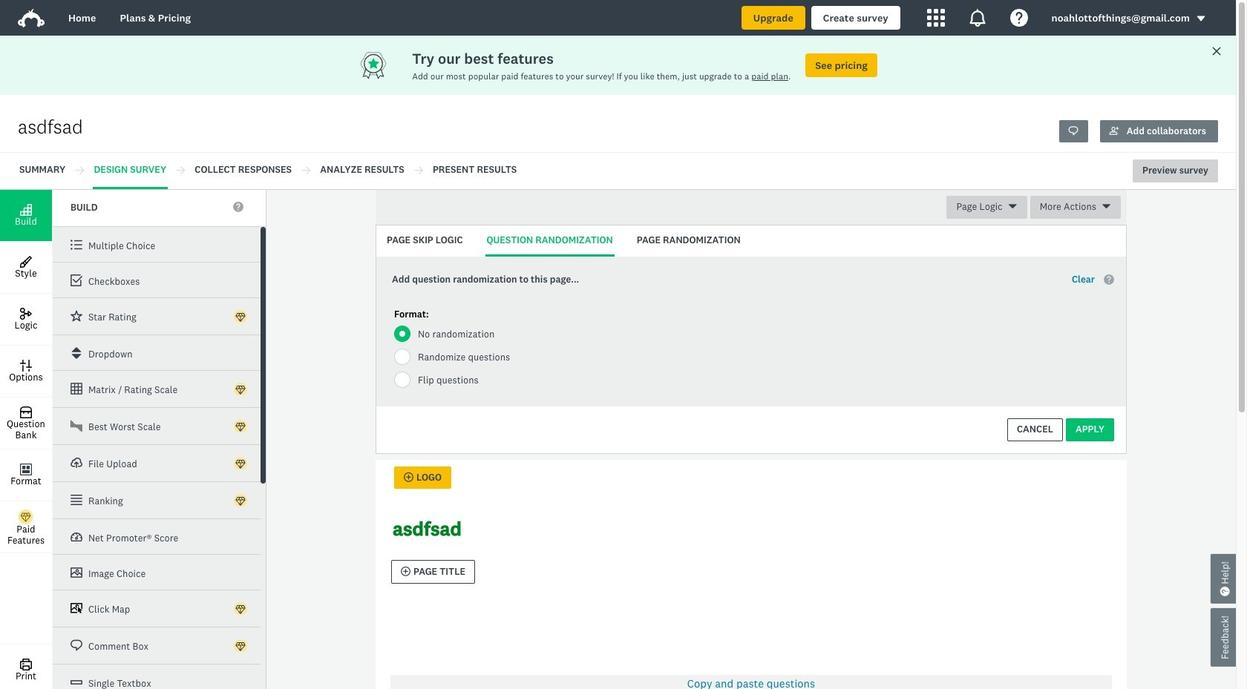 Task type: locate. For each thing, give the bounding box(es) containing it.
help icon image
[[1010, 9, 1028, 27]]

products icon image
[[927, 9, 945, 27], [969, 9, 986, 27]]

rewards image
[[359, 50, 412, 80]]

1 horizontal spatial products icon image
[[969, 9, 986, 27]]

surveymonkey logo image
[[18, 9, 45, 28]]

0 horizontal spatial products icon image
[[927, 9, 945, 27]]

dropdown arrow image
[[1196, 14, 1207, 24]]



Task type: vqa. For each thing, say whether or not it's contained in the screenshot.
1st PRODUCTS ICON from right
yes



Task type: describe. For each thing, give the bounding box(es) containing it.
1 products icon image from the left
[[927, 9, 945, 27]]

2 products icon image from the left
[[969, 9, 986, 27]]



